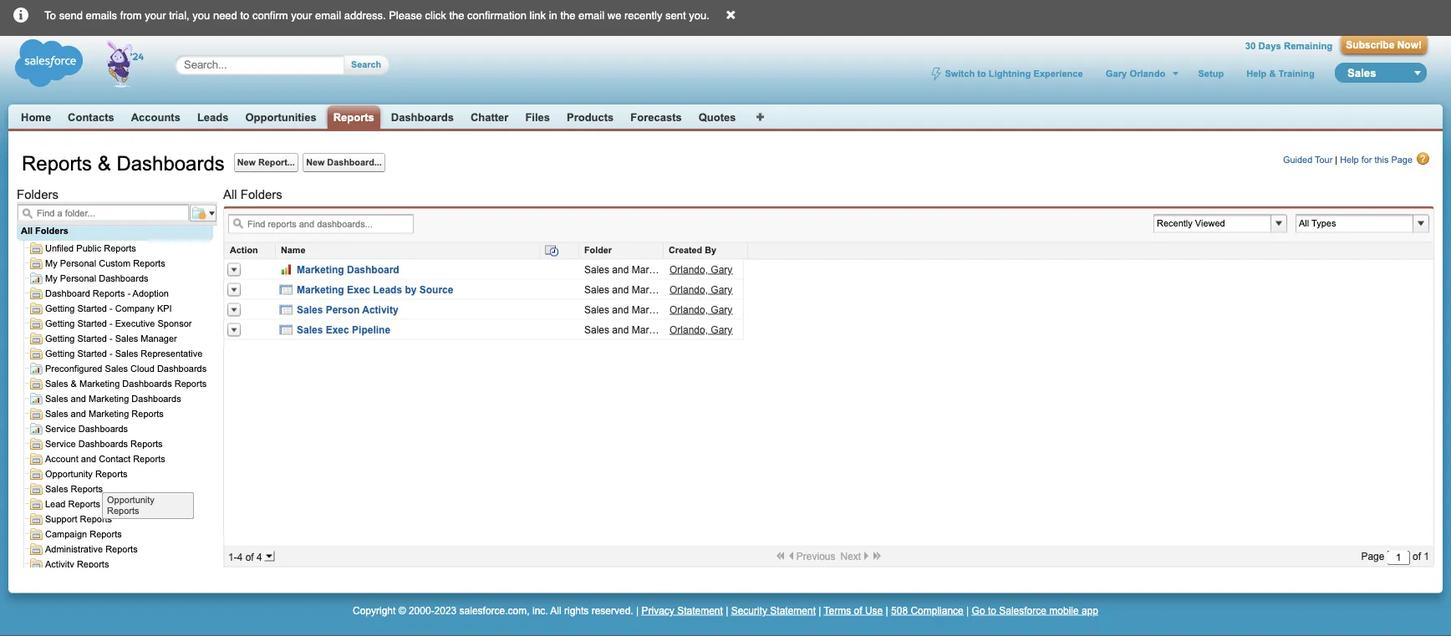 Task type: locate. For each thing, give the bounding box(es) containing it.
0 horizontal spatial 4
[[237, 551, 243, 563]]

1 vertical spatial leads
[[373, 284, 402, 295]]

started
[[77, 303, 107, 313], [77, 318, 107, 328], [77, 333, 107, 343], [77, 348, 107, 358]]

getting for getting started - company kpi
[[45, 303, 75, 313]]

1 vertical spatial exec
[[326, 324, 349, 335]]

2 personal from the top
[[60, 273, 96, 283]]

action image for marketing dashboard
[[227, 263, 241, 276]]

accounts link
[[131, 111, 181, 123]]

1 horizontal spatial the
[[560, 9, 576, 21]]

2 vertical spatial action image
[[227, 323, 241, 337]]

dashboard reports - adoption link
[[43, 286, 171, 301]]

0 horizontal spatial statement
[[677, 605, 723, 616]]

opportunity reports
[[45, 468, 127, 479], [108, 495, 155, 516]]

leads
[[197, 111, 229, 123], [373, 284, 402, 295]]

sales and marketing reports
[[584, 284, 714, 295], [584, 304, 714, 315], [584, 324, 714, 335], [45, 408, 164, 418]]

2 report image from the top
[[279, 323, 293, 337]]

started up preconfigured
[[77, 348, 107, 358]]

sales reports link
[[43, 481, 105, 496]]

of left use
[[854, 605, 862, 616]]

last page image
[[874, 551, 881, 560]]

getting started - sales representative link
[[43, 346, 205, 361]]

- for representative
[[110, 348, 113, 358]]

1 action image from the top
[[227, 263, 241, 276]]

contacts
[[68, 111, 114, 123]]

activity down marketing exec leads by source link at top left
[[362, 304, 398, 315]]

0 vertical spatial opportunity reports
[[45, 468, 127, 479]]

1 vertical spatial &
[[98, 153, 111, 175]]

0 vertical spatial exec
[[347, 284, 370, 295]]

0 vertical spatial action image
[[227, 263, 241, 276]]

2 started from the top
[[77, 318, 107, 328]]

my personal dashboards
[[45, 273, 148, 283]]

personal down "my personal custom reports"
[[60, 273, 96, 283]]

2 the from the left
[[560, 9, 576, 21]]

1 horizontal spatial all folders
[[223, 188, 282, 201]]

1 getting from the top
[[45, 303, 75, 313]]

1-4 of 4
[[228, 551, 262, 563]]

1 horizontal spatial statement
[[770, 605, 816, 616]]

1 vertical spatial help
[[1340, 155, 1359, 165]]

my
[[45, 258, 57, 268], [45, 273, 57, 283]]

all folders up action
[[223, 188, 282, 201]]

1 vertical spatial service
[[45, 438, 76, 449]]

of right 1-
[[246, 551, 254, 563]]

& down preconfigured
[[71, 378, 77, 388]]

1 horizontal spatial opportunity
[[108, 495, 155, 505]]

0 horizontal spatial leads
[[197, 111, 229, 123]]

2000-
[[409, 605, 434, 616]]

email left address.
[[315, 9, 341, 21]]

2 email from the left
[[579, 9, 605, 21]]

1 vertical spatial opportunity
[[108, 495, 155, 505]]

0 vertical spatial leads
[[197, 111, 229, 123]]

report image down report icon
[[279, 323, 293, 337]]

by
[[705, 245, 717, 255]]

action image
[[227, 263, 241, 276], [227, 303, 241, 316], [227, 323, 241, 337]]

to
[[45, 9, 56, 21]]

for
[[1362, 155, 1372, 165]]

1 vertical spatial report image
[[279, 323, 293, 337]]

None text field
[[18, 204, 189, 221], [228, 214, 414, 234], [1154, 214, 1271, 233], [18, 204, 189, 221], [228, 214, 414, 234], [1154, 214, 1271, 233]]

getting for getting started - sales manager
[[45, 333, 75, 343]]

3 orlando, gary link from the top
[[670, 304, 733, 315]]

- for kpi
[[110, 303, 113, 313]]

0 vertical spatial dashboard
[[347, 264, 399, 275]]

& for reports
[[98, 153, 111, 175]]

0 vertical spatial opportunity
[[45, 468, 93, 479]]

report image
[[279, 283, 293, 296], [279, 323, 293, 337]]

opportunity reports up sales reports link
[[45, 468, 127, 479]]

dashboard up marketing exec leads by source link at top left
[[347, 264, 399, 275]]

0 vertical spatial to
[[240, 9, 249, 21]]

started down getting started - executive sponsor
[[77, 333, 107, 343]]

my for my personal dashboards
[[45, 273, 57, 283]]

opportunity reports inside opportunity reports "link"
[[45, 468, 127, 479]]

all tabs image
[[756, 111, 766, 121]]

1 horizontal spatial help
[[1340, 155, 1359, 165]]

sales and marketing dashboards down 'created'
[[584, 264, 733, 275]]

3 orlando, from the top
[[670, 304, 708, 315]]

2 orlando, from the top
[[670, 284, 708, 295]]

1 vertical spatial sales and marketing dashboards
[[45, 393, 181, 403]]

emails
[[86, 9, 117, 21]]

training
[[1279, 68, 1315, 79]]

0 horizontal spatial help
[[1247, 68, 1267, 79]]

0 horizontal spatial dashboard
[[45, 288, 90, 298]]

opportunity down opportunity reports "link"
[[108, 495, 155, 505]]

support reports
[[45, 513, 112, 524]]

help down 30
[[1247, 68, 1267, 79]]

| left go
[[967, 605, 969, 616]]

2 4 from the left
[[257, 551, 262, 563]]

the right click
[[449, 9, 464, 21]]

0 vertical spatial my
[[45, 258, 57, 268]]

use
[[865, 605, 883, 616]]

0 vertical spatial report image
[[279, 283, 293, 296]]

exec down person
[[326, 324, 349, 335]]

salesforce.com image
[[11, 36, 157, 90]]

1 horizontal spatial to
[[978, 68, 986, 79]]

of left 1
[[1413, 551, 1421, 563]]

report image for sales exec pipeline
[[279, 323, 293, 337]]

Search... text field
[[184, 58, 328, 71]]

2 statement from the left
[[770, 605, 816, 616]]

all
[[223, 188, 237, 201], [21, 225, 33, 235], [550, 605, 562, 616]]

1 my from the top
[[45, 258, 57, 268]]

1 horizontal spatial &
[[98, 153, 111, 175]]

statement
[[677, 605, 723, 616], [770, 605, 816, 616]]

leads right accounts
[[197, 111, 229, 123]]

2 vertical spatial to
[[988, 605, 997, 616]]

1 horizontal spatial email
[[579, 9, 605, 21]]

orlando, for 3rd orlando, gary link
[[670, 304, 708, 315]]

| right tour
[[1335, 155, 1338, 165]]

opportunity up sales reports
[[45, 468, 93, 479]]

& for sales
[[71, 378, 77, 388]]

1 horizontal spatial 4
[[257, 551, 262, 563]]

1 vertical spatial personal
[[60, 273, 96, 283]]

personal down the public
[[60, 258, 96, 268]]

2 vertical spatial all
[[550, 605, 562, 616]]

2 vertical spatial &
[[71, 378, 77, 388]]

reports inside 'link'
[[80, 513, 112, 524]]

reports link
[[333, 111, 374, 124]]

to
[[240, 9, 249, 21], [978, 68, 986, 79], [988, 605, 997, 616]]

0 vertical spatial all folders
[[223, 188, 282, 201]]

files
[[525, 111, 550, 123]]

1 service from the top
[[45, 423, 76, 433]]

exec
[[347, 284, 370, 295], [326, 324, 349, 335]]

salesforce.com,
[[459, 605, 530, 616]]

person
[[326, 304, 360, 315]]

0 vertical spatial &
[[1269, 68, 1276, 79]]

3 orlando, gary from the top
[[670, 304, 733, 315]]

service for service dashboards reports
[[45, 438, 76, 449]]

4 orlando, from the top
[[670, 324, 708, 335]]

to right the need
[[240, 9, 249, 21]]

all folders up unfiled
[[21, 225, 68, 235]]

personal for custom
[[60, 258, 96, 268]]

4 started from the top
[[77, 348, 107, 358]]

0 vertical spatial service
[[45, 423, 76, 433]]

action image
[[227, 283, 241, 296]]

personal for dashboards
[[60, 273, 96, 283]]

& down contacts link
[[98, 153, 111, 175]]

1 vertical spatial dashboard
[[45, 288, 90, 298]]

0 vertical spatial personal
[[60, 258, 96, 268]]

0 vertical spatial sales and marketing dashboards
[[584, 264, 733, 275]]

None button
[[1341, 36, 1427, 54], [344, 55, 381, 75], [234, 153, 298, 172], [303, 153, 385, 172], [1341, 36, 1427, 54], [344, 55, 381, 75], [234, 153, 298, 172], [303, 153, 385, 172]]

next
[[841, 551, 861, 562]]

help for this page
[[1340, 155, 1413, 165]]

dashboard down my personal dashboards
[[45, 288, 90, 298]]

0 horizontal spatial all
[[21, 225, 33, 235]]

marketing dashboard link
[[297, 264, 399, 275]]

2 horizontal spatial of
[[1413, 551, 1421, 563]]

sales and marketing reports link
[[43, 406, 166, 421]]

dashboard inside dashboard reports - adoption link
[[45, 288, 90, 298]]

0 horizontal spatial opportunity
[[45, 468, 93, 479]]

1 vertical spatial page
[[1361, 551, 1385, 563]]

activity reports
[[45, 558, 109, 569]]

None text field
[[1296, 214, 1413, 233]]

statement right security
[[770, 605, 816, 616]]

source
[[419, 284, 453, 295]]

report image down dashboard image
[[279, 283, 293, 296]]

1 statement from the left
[[677, 605, 723, 616]]

0 horizontal spatial all folders
[[21, 225, 68, 235]]

help left for
[[1340, 155, 1359, 165]]

service dashboards reports
[[45, 438, 163, 449]]

email
[[315, 9, 341, 21], [579, 9, 605, 21]]

campaign reports link
[[43, 526, 124, 541]]

all folders
[[223, 188, 282, 201], [21, 225, 68, 235]]

started down the dashboard reports - adoption
[[77, 303, 107, 313]]

marketing dashboard
[[297, 264, 399, 275]]

by
[[405, 284, 417, 295]]

0 vertical spatial page
[[1392, 155, 1413, 165]]

1 personal from the top
[[60, 258, 96, 268]]

getting for getting started - executive sponsor
[[45, 318, 75, 328]]

app
[[1082, 605, 1099, 616]]

getting started - executive sponsor
[[45, 318, 192, 328]]

0 vertical spatial all
[[223, 188, 237, 201]]

4 orlando, gary link from the top
[[670, 324, 733, 335]]

4 getting from the top
[[45, 348, 75, 358]]

action image for sales person activity
[[227, 303, 241, 316]]

executive
[[115, 318, 155, 328]]

2 action image from the top
[[227, 303, 241, 316]]

sales and marketing dashboards
[[584, 264, 733, 275], [45, 393, 181, 403]]

account and contact reports link
[[43, 451, 168, 466]]

forecasts
[[631, 111, 682, 123]]

exec down marketing dashboard
[[347, 284, 370, 295]]

1 vertical spatial action image
[[227, 303, 241, 316]]

- for sponsor
[[110, 318, 113, 328]]

marketing
[[297, 264, 344, 275], [632, 264, 676, 275], [297, 284, 344, 295], [632, 284, 676, 295], [632, 304, 676, 315], [632, 324, 676, 335], [79, 378, 120, 388], [89, 393, 129, 403], [89, 408, 129, 418]]

statement right privacy
[[677, 605, 723, 616]]

1 email from the left
[[315, 9, 341, 21]]

gary orlando
[[1106, 68, 1166, 79]]

getting started - company kpi
[[45, 303, 172, 313]]

reports
[[333, 111, 374, 123], [22, 153, 92, 175], [104, 242, 136, 253], [133, 258, 165, 268], [679, 284, 714, 295], [93, 288, 125, 298], [679, 304, 714, 315], [679, 324, 714, 335], [174, 378, 207, 388], [132, 408, 164, 418], [131, 438, 163, 449], [133, 453, 165, 464], [95, 468, 127, 479], [71, 483, 103, 494], [68, 498, 100, 509], [108, 506, 140, 516], [80, 513, 112, 524], [90, 528, 122, 539], [105, 543, 138, 554], [77, 558, 109, 569]]

leads left by
[[373, 284, 402, 295]]

0 horizontal spatial your
[[145, 9, 166, 21]]

- down getting started - company kpi link
[[110, 318, 113, 328]]

|
[[1335, 155, 1338, 165], [636, 605, 639, 616], [726, 605, 728, 616], [819, 605, 821, 616], [886, 605, 889, 616], [967, 605, 969, 616]]

accounts
[[131, 111, 181, 123]]

help & training
[[1247, 68, 1315, 79]]

1 4 from the left
[[237, 551, 243, 563]]

you.
[[689, 9, 710, 21]]

0 horizontal spatial activity
[[45, 558, 74, 569]]

1 horizontal spatial leads
[[373, 284, 402, 295]]

2 my from the top
[[45, 273, 57, 283]]

sales and marketing dashboards up sales and marketing reports link at the bottom of page
[[45, 393, 181, 403]]

1 report image from the top
[[279, 283, 293, 296]]

| left security
[[726, 605, 728, 616]]

sales
[[1348, 66, 1377, 79], [584, 264, 610, 275], [584, 284, 610, 295], [297, 304, 323, 315], [584, 304, 610, 315], [297, 324, 323, 335], [584, 324, 610, 335], [115, 333, 138, 343], [115, 348, 138, 358], [105, 363, 128, 373], [45, 378, 68, 388], [45, 393, 68, 403], [45, 408, 68, 418], [45, 483, 68, 494]]

getting
[[45, 303, 75, 313], [45, 318, 75, 328], [45, 333, 75, 343], [45, 348, 75, 358]]

opportunity reports down opportunity reports "link"
[[108, 495, 155, 516]]

- down getting started - executive sponsor
[[110, 333, 113, 343]]

mobile
[[1049, 605, 1079, 616]]

activity down administrative
[[45, 558, 74, 569]]

1 vertical spatial my
[[45, 273, 57, 283]]

dashboards
[[391, 111, 454, 123], [117, 153, 225, 175], [679, 264, 733, 275], [99, 273, 148, 283], [157, 363, 207, 373], [122, 378, 172, 388], [132, 393, 181, 403], [78, 423, 128, 433], [78, 438, 128, 449]]

1 orlando, from the top
[[670, 264, 708, 275]]

personal
[[60, 258, 96, 268], [60, 273, 96, 283]]

3 getting from the top
[[45, 333, 75, 343]]

2 orlando, gary from the top
[[670, 284, 733, 295]]

1 started from the top
[[77, 303, 107, 313]]

marketing exec leads by source
[[297, 284, 453, 295]]

started down the getting started - company kpi
[[77, 318, 107, 328]]

folders up unfiled
[[35, 225, 68, 235]]

1 horizontal spatial dashboard
[[347, 264, 399, 275]]

activity
[[362, 304, 398, 315], [45, 558, 74, 569]]

go to salesforce mobile app link
[[972, 605, 1099, 616]]

0 vertical spatial activity
[[362, 304, 398, 315]]

email left we
[[579, 9, 605, 21]]

report image
[[279, 303, 293, 316]]

dashboard reports - adoption
[[45, 288, 169, 298]]

name
[[281, 245, 306, 255]]

& left training
[[1269, 68, 1276, 79]]

- down the getting started - sales manager link
[[110, 348, 113, 358]]

next image
[[861, 551, 869, 560]]

gary
[[1106, 68, 1127, 79], [711, 264, 733, 275], [711, 284, 733, 295], [711, 304, 733, 315], [711, 324, 733, 335]]

activity reports link
[[43, 556, 112, 571]]

sales person activity link
[[297, 304, 398, 315]]

page right this
[[1392, 155, 1413, 165]]

1 horizontal spatial activity
[[362, 304, 398, 315]]

orlando, for second orlando, gary link
[[670, 284, 708, 295]]

None field
[[1387, 551, 1410, 565]]

0 horizontal spatial &
[[71, 378, 77, 388]]

recently
[[625, 9, 663, 21]]

0 vertical spatial help
[[1247, 68, 1267, 79]]

your left trial,
[[145, 9, 166, 21]]

opportunities link
[[245, 111, 317, 123]]

3 started from the top
[[77, 333, 107, 343]]

1 horizontal spatial your
[[291, 9, 312, 21]]

the right in
[[560, 9, 576, 21]]

to right the switch
[[978, 68, 986, 79]]

2 getting from the top
[[45, 318, 75, 328]]

3 action image from the top
[[227, 323, 241, 337]]

1 orlando, gary link from the top
[[670, 264, 733, 275]]

1 horizontal spatial all
[[223, 188, 237, 201]]

page left of 1
[[1361, 551, 1385, 563]]

2 service from the top
[[45, 438, 76, 449]]

0 horizontal spatial email
[[315, 9, 341, 21]]

0 horizontal spatial the
[[449, 9, 464, 21]]

2 horizontal spatial &
[[1269, 68, 1276, 79]]

folders up the all folders link
[[17, 188, 59, 201]]

1 horizontal spatial sales and marketing dashboards
[[584, 264, 733, 275]]

2 horizontal spatial all
[[550, 605, 562, 616]]

inc.
[[533, 605, 548, 616]]

getting started - company kpi link
[[43, 301, 174, 316]]

opportunity
[[45, 468, 93, 479], [108, 495, 155, 505]]

opportunity reports link
[[43, 466, 213, 483]]

your right confirm
[[291, 9, 312, 21]]

info image
[[0, 0, 42, 23]]

2 horizontal spatial to
[[988, 605, 997, 616]]

started for getting started - executive sponsor
[[77, 318, 107, 328]]

- down dashboard reports - adoption link
[[110, 303, 113, 313]]

to right go
[[988, 605, 997, 616]]

©
[[399, 605, 406, 616]]



Task type: describe. For each thing, give the bounding box(es) containing it.
1 vertical spatial all folders
[[21, 225, 68, 235]]

| left 'terms'
[[819, 605, 821, 616]]

all folders link
[[19, 223, 71, 238]]

- for manager
[[110, 333, 113, 343]]

508
[[891, 605, 908, 616]]

compliance
[[911, 605, 964, 616]]

guided
[[1283, 155, 1313, 165]]

reserved.
[[592, 605, 633, 616]]

sales and marketing dashboards link
[[43, 391, 184, 406]]

| left privacy
[[636, 605, 639, 616]]

1 the from the left
[[449, 9, 464, 21]]

guided tour |
[[1283, 155, 1340, 165]]

setup
[[1198, 68, 1224, 79]]

administrative reports link
[[43, 541, 140, 556]]

1 vertical spatial all
[[21, 225, 33, 235]]

send
[[59, 9, 83, 21]]

terms of use link
[[824, 605, 883, 616]]

service dashboards link
[[43, 421, 130, 436]]

copyright
[[353, 605, 396, 616]]

1 horizontal spatial of
[[854, 605, 862, 616]]

& for help
[[1269, 68, 1276, 79]]

30 days remaining link
[[1246, 40, 1333, 51]]

experience
[[1034, 68, 1083, 79]]

0 horizontal spatial to
[[240, 9, 249, 21]]

preconfigured sales cloud dashboards link
[[43, 361, 209, 376]]

exec for marketing
[[347, 284, 370, 295]]

need
[[213, 9, 237, 21]]

click
[[425, 9, 446, 21]]

tour
[[1315, 155, 1333, 165]]

sales & marketing dashboards reports
[[45, 378, 207, 388]]

2 your from the left
[[291, 9, 312, 21]]

0 horizontal spatial page
[[1361, 551, 1385, 563]]

contacts link
[[68, 111, 114, 123]]

go
[[972, 605, 985, 616]]

address.
[[344, 9, 386, 21]]

getting for getting started - sales representative
[[45, 348, 75, 358]]

leads link
[[197, 111, 229, 123]]

sent
[[666, 9, 686, 21]]

contact
[[99, 453, 131, 464]]

help for this page link
[[1340, 152, 1431, 166]]

switch to lightning experience link
[[929, 67, 1085, 81]]

help for help & training
[[1247, 68, 1267, 79]]

created
[[669, 245, 702, 255]]

- up company
[[127, 288, 131, 298]]

getting started - sales manager link
[[43, 331, 180, 346]]

1 horizontal spatial page
[[1392, 155, 1413, 165]]

first page image
[[777, 551, 784, 560]]

dashboards link
[[391, 111, 454, 123]]

help for help for this page
[[1340, 155, 1359, 165]]

lead reports
[[45, 498, 100, 509]]

1 vertical spatial activity
[[45, 558, 74, 569]]

previous image
[[789, 551, 797, 560]]

preconfigured
[[45, 363, 102, 373]]

orlando, for 1st orlando, gary link from the bottom
[[670, 324, 708, 335]]

adoption
[[133, 288, 169, 298]]

support
[[45, 513, 77, 524]]

started for getting started - sales manager
[[77, 333, 107, 343]]

getting started - executive sponsor link
[[43, 316, 194, 331]]

days
[[1259, 40, 1282, 51]]

0 horizontal spatial sales and marketing dashboards
[[45, 393, 181, 403]]

privacy statement link
[[642, 605, 723, 616]]

home
[[21, 111, 51, 123]]

| left 508
[[886, 605, 889, 616]]

started for getting started - company kpi
[[77, 303, 107, 313]]

in
[[549, 9, 557, 21]]

preconfigured sales cloud dashboards
[[45, 363, 207, 373]]

exec for sales
[[326, 324, 349, 335]]

switch to lightning experience
[[945, 68, 1083, 79]]

rights
[[564, 605, 589, 616]]

sales exec pipeline link
[[297, 324, 391, 335]]

started for getting started - sales representative
[[77, 348, 107, 358]]

security
[[731, 605, 767, 616]]

1 vertical spatial to
[[978, 68, 986, 79]]

custom
[[99, 258, 131, 268]]

confirmation
[[467, 9, 527, 21]]

guided tour link
[[1283, 155, 1333, 165]]

help & training link
[[1245, 68, 1317, 79]]

previous
[[797, 551, 836, 562]]

1 orlando, gary from the top
[[670, 264, 733, 275]]

administrative
[[45, 543, 103, 554]]

sales person activity
[[297, 304, 398, 315]]

orlando, for 1st orlando, gary link
[[670, 264, 708, 275]]

action image for sales exec pipeline
[[227, 323, 241, 337]]

remaining
[[1284, 40, 1333, 51]]

opportunities
[[245, 111, 317, 123]]

lightning
[[989, 68, 1031, 79]]

salesforce
[[999, 605, 1047, 616]]

action
[[230, 245, 258, 255]]

pipeline
[[352, 324, 391, 335]]

privacy
[[642, 605, 675, 616]]

account
[[45, 453, 78, 464]]

representative
[[141, 348, 203, 358]]

2 orlando, gary link from the top
[[670, 284, 733, 295]]

terms
[[824, 605, 851, 616]]

1 your from the left
[[145, 9, 166, 21]]

my for my personal custom reports
[[45, 258, 57, 268]]

home link
[[21, 111, 51, 123]]

0 horizontal spatial of
[[246, 551, 254, 563]]

4 orlando, gary from the top
[[670, 324, 733, 335]]

chatter link
[[471, 111, 509, 123]]

we
[[608, 9, 621, 21]]

to send emails from your trial, you need to confirm your email address. please click the confirmation link in the email we recently sent you.
[[45, 9, 710, 21]]

my personal custom reports link
[[43, 255, 168, 270]]

report image for marketing exec leads by source
[[279, 283, 293, 296]]

unfiled public reports link
[[43, 240, 139, 255]]

getting started - sales representative
[[45, 348, 203, 358]]

folder
[[584, 245, 612, 255]]

sponsor
[[158, 318, 192, 328]]

1 vertical spatial opportunity reports
[[108, 495, 155, 516]]

kpi
[[157, 303, 172, 313]]

account and contact reports
[[45, 453, 165, 464]]

dashboard image
[[279, 263, 293, 276]]

quotes
[[699, 111, 736, 123]]

close image
[[712, 0, 750, 21]]

opportunity inside opportunity reports "link"
[[45, 468, 93, 479]]

products
[[567, 111, 614, 123]]

marketing exec leads by source link
[[297, 284, 453, 295]]

1-
[[228, 551, 237, 563]]

service dashboards reports link
[[43, 436, 165, 451]]

folders up action
[[241, 188, 282, 201]]

getting started - sales manager
[[45, 333, 177, 343]]

service for service dashboards
[[45, 423, 76, 433]]

orlando
[[1130, 68, 1166, 79]]

reports inside "link"
[[95, 468, 127, 479]]



Task type: vqa. For each thing, say whether or not it's contained in the screenshot.
you
yes



